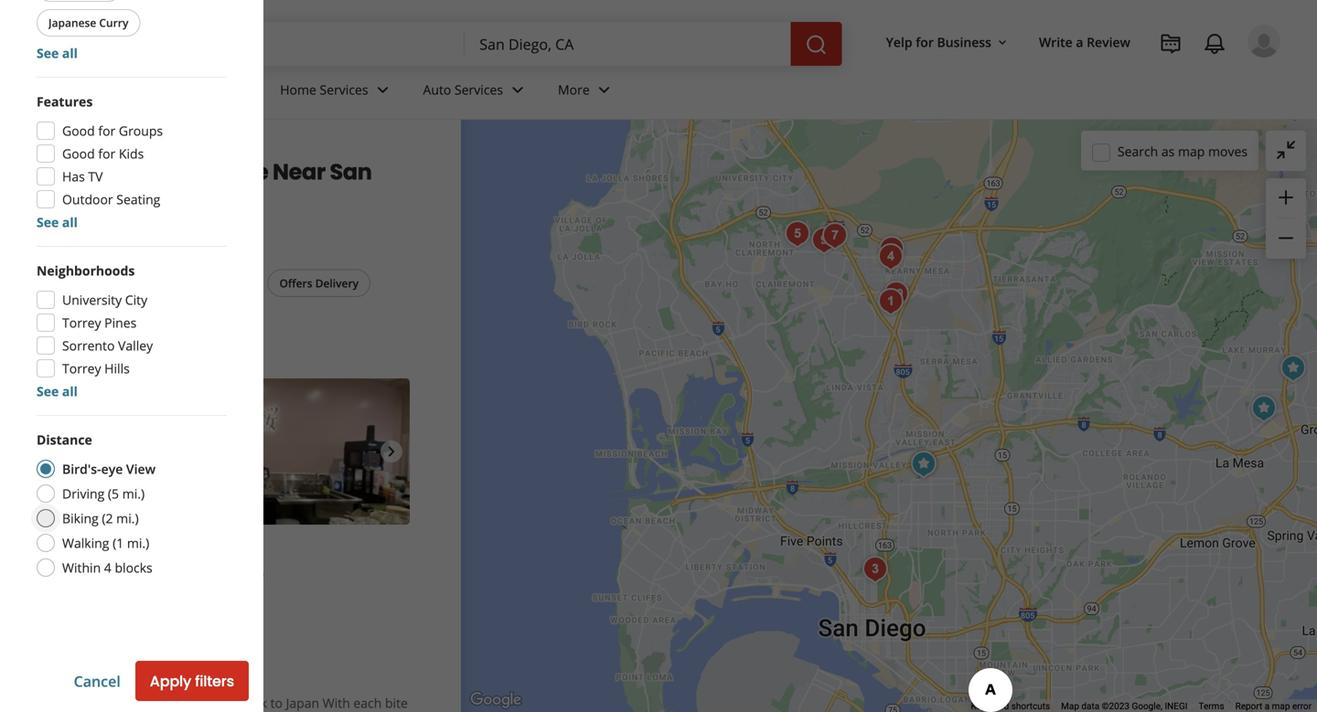 Task type: locate. For each thing, give the bounding box(es) containing it.
narumi sushi image
[[1276, 350, 1312, 387]]

a right write
[[1076, 33, 1084, 51]]

results
[[119, 328, 172, 348]]

sponsored results
[[37, 328, 172, 348]]

japanese up seating
[[160, 157, 268, 187]]

2 see from the top
[[37, 214, 59, 231]]

2 see all button from the top
[[37, 214, 78, 231]]

see all button for neighborhoods
[[37, 383, 78, 400]]

& up apply
[[171, 645, 181, 662]]

option group
[[37, 431, 227, 580]]

24 chevron down v2 image right auto services
[[507, 79, 529, 101]]

services
[[320, 81, 368, 98], [455, 81, 503, 98]]

operated up filters
[[184, 645, 239, 662]]

sort:
[[37, 225, 65, 242]]

1 vertical spatial torrey
[[62, 360, 101, 377]]

0 vertical spatial mi.)
[[122, 485, 145, 503]]

yelp for yelp for business
[[886, 33, 913, 51]]

0 vertical spatial japanese
[[48, 15, 96, 30]]

shortcuts
[[1012, 701, 1051, 712]]

yelp left 16 chevron right v2 "image"
[[37, 142, 60, 157]]

see all down japanese curry button
[[37, 44, 78, 62]]

see up distance
[[37, 383, 59, 400]]

slideshow element
[[59, 379, 410, 525]]

1 vertical spatial a
[[1265, 701, 1270, 712]]

search image
[[806, 34, 828, 56]]

3 see from the top
[[37, 383, 59, 400]]

(5
[[108, 485, 119, 503]]

2 good from the top
[[62, 145, 95, 162]]

for down good for groups
[[98, 145, 116, 162]]

outdoor seating
[[62, 191, 160, 208]]

hatsuzakura image
[[906, 447, 942, 483]]

yelp left business
[[886, 33, 913, 51]]

0 horizontal spatial services
[[320, 81, 368, 98]]

1 vertical spatial japanese
[[160, 157, 268, 187]]

all inside group
[[62, 44, 78, 62]]

a for report
[[1265, 701, 1270, 712]]

2 vertical spatial see
[[37, 383, 59, 400]]

group
[[37, 92, 227, 231], [1266, 178, 1307, 259], [37, 262, 227, 401]]

see all button
[[37, 44, 78, 62], [37, 214, 78, 231], [37, 383, 78, 400]]

1 vertical spatial map
[[1272, 701, 1291, 712]]

offers
[[280, 276, 313, 291]]

torrey down "sorrento"
[[62, 360, 101, 377]]

info icon image
[[244, 645, 259, 660], [244, 645, 259, 660], [238, 667, 252, 682], [238, 667, 252, 682]]

map
[[1178, 143, 1205, 160], [1272, 701, 1291, 712]]

& for women-
[[171, 645, 181, 662]]

1 horizontal spatial map
[[1272, 701, 1291, 712]]

map
[[1062, 701, 1080, 712]]

keyboard shortcuts
[[971, 701, 1051, 712]]

1 see from the top
[[37, 44, 59, 62]]

for up good for kids
[[98, 122, 116, 140]]

0 vertical spatial yelp
[[886, 33, 913, 51]]

keyboard shortcuts button
[[971, 701, 1051, 713]]

1 vertical spatial see all button
[[37, 214, 78, 231]]

24 chevron down v2 image inside auto services link
[[507, 79, 529, 101]]

biking (2 mi.)
[[62, 510, 139, 528]]

0 vertical spatial good
[[62, 122, 95, 140]]

10
[[82, 157, 104, 187]]

a right report
[[1265, 701, 1270, 712]]

owned
[[128, 645, 168, 662], [121, 667, 161, 684]]

for left business
[[916, 33, 934, 51]]

3 all from the top
[[62, 383, 78, 400]]

pines
[[104, 314, 137, 332]]

to
[[270, 695, 283, 713]]

all button
[[40, 269, 99, 298]]

see all button down outdoor at the top
[[37, 214, 78, 231]]

see all button for features
[[37, 214, 78, 231]]

2 services from the left
[[455, 81, 503, 98]]

torrey up "sorrento"
[[62, 314, 101, 332]]

restaurants link
[[90, 142, 156, 157]]

good for groups
[[62, 122, 163, 140]]

0 vertical spatial for
[[916, 33, 934, 51]]

operated up took
[[177, 667, 232, 684]]

business
[[937, 33, 992, 51]]

& down women-owned & operated
[[165, 667, 174, 684]]

0 horizontal spatial a
[[1076, 33, 1084, 51]]

0 horizontal spatial japanese
[[48, 15, 96, 30]]

owned down women-owned & operated
[[121, 667, 161, 684]]

all for features
[[62, 214, 78, 231]]

1 services from the left
[[320, 81, 368, 98]]

1 horizontal spatial yelp
[[886, 33, 913, 51]]

see all button down japanese curry button
[[37, 44, 78, 62]]

1 all from the top
[[62, 44, 78, 62]]

took
[[187, 695, 214, 713]]

2 see all from the top
[[37, 214, 78, 231]]

0 vertical spatial operated
[[184, 645, 239, 662]]

ee nami tonkatsu izakaya image
[[780, 216, 816, 253]]

1 vertical spatial see
[[37, 214, 59, 231]]

azuki sushi image
[[857, 552, 894, 588]]

mi.)
[[122, 485, 145, 503], [116, 510, 139, 528], [127, 535, 149, 552]]

1 see all button from the top
[[37, 44, 78, 62]]

see down japanese curry button
[[37, 44, 59, 62]]

biking
[[62, 510, 99, 528]]

mi.) for biking (2 mi.)
[[116, 510, 139, 528]]

1 vertical spatial good
[[62, 145, 95, 162]]

this
[[127, 695, 149, 713]]

a
[[1076, 33, 1084, 51], [1265, 701, 1270, 712]]

yelp for yelp link
[[37, 142, 60, 157]]

sorrento
[[62, 337, 115, 355]]

1 vertical spatial all
[[62, 214, 78, 231]]

2 vertical spatial see all
[[37, 383, 78, 400]]

0 vertical spatial a
[[1076, 33, 1084, 51]]

mi.) right (2
[[116, 510, 139, 528]]

offers delivery button
[[268, 269, 371, 297]]

operated
[[184, 645, 239, 662], [177, 667, 232, 684]]

0 vertical spatial owned
[[128, 645, 168, 662]]

owned up locally owned & operated
[[128, 645, 168, 662]]

1 horizontal spatial 24 chevron down v2 image
[[507, 79, 529, 101]]

0 horizontal spatial 24 chevron down v2 image
[[372, 79, 394, 101]]

offers delivery
[[280, 276, 359, 291]]

california
[[110, 186, 218, 217]]

each
[[354, 695, 382, 713]]

for for groups
[[98, 122, 116, 140]]

see
[[37, 44, 59, 62], [37, 214, 59, 231], [37, 383, 59, 400]]

option group containing distance
[[37, 431, 227, 580]]

1 vertical spatial owned
[[121, 667, 161, 684]]

1 24 chevron down v2 image from the left
[[372, 79, 394, 101]]

keyboard
[[971, 701, 1009, 712]]

3 see all from the top
[[37, 383, 78, 400]]

hitokuchi image
[[873, 239, 910, 275]]

2 torrey from the top
[[62, 360, 101, 377]]

all down japanese curry button
[[62, 44, 78, 62]]

torrey
[[62, 314, 101, 332], [62, 360, 101, 377]]

1 horizontal spatial japanese
[[160, 157, 268, 187]]

0 horizontal spatial map
[[1178, 143, 1205, 160]]

1 vertical spatial mi.)
[[116, 510, 139, 528]]

has
[[62, 168, 85, 185]]

blocks
[[115, 560, 153, 577]]

None search field
[[139, 22, 842, 66]]

notifications image
[[1204, 33, 1226, 55]]

good up 'has tv' on the top of page
[[62, 145, 95, 162]]

previous image
[[66, 441, 88, 463]]

all for neighborhoods
[[62, 383, 78, 400]]

0 vertical spatial see all
[[37, 44, 78, 62]]

1 see all from the top
[[37, 44, 78, 62]]

all down torrey hills
[[62, 383, 78, 400]]

driving (5 mi.)
[[62, 485, 145, 503]]

bird's-
[[62, 461, 101, 478]]

24 chevron down v2 image inside home services link
[[372, 79, 394, 101]]

1 vertical spatial see all
[[37, 214, 78, 231]]

0 vertical spatial &
[[171, 645, 181, 662]]

0 vertical spatial torrey
[[62, 314, 101, 332]]

mi.) right (5
[[122, 485, 145, 503]]

walking (1 mi.)
[[62, 535, 149, 552]]

map right as
[[1178, 143, 1205, 160]]

3 see all button from the top
[[37, 383, 78, 400]]

features
[[37, 93, 93, 110]]

all down outdoor at the top
[[62, 214, 78, 231]]

0 vertical spatial see
[[37, 44, 59, 62]]

1 torrey from the top
[[62, 314, 101, 332]]

1 horizontal spatial services
[[455, 81, 503, 98]]

see all down torrey hills
[[37, 383, 78, 400]]

16 chevron right v2 image
[[68, 143, 82, 157]]

for inside button
[[916, 33, 934, 51]]

good for good for groups
[[62, 122, 95, 140]]

2 vertical spatial mi.)
[[127, 535, 149, 552]]

"10/10
[[79, 695, 117, 713]]

24 chevron down v2 image left the 'auto'
[[372, 79, 394, 101]]

1 good from the top
[[62, 122, 95, 140]]

16 chevron down v2 image
[[995, 35, 1010, 50]]

2 24 chevron down v2 image from the left
[[507, 79, 529, 101]]

inegi
[[1165, 701, 1188, 712]]

(1
[[113, 535, 124, 552]]

banbu sushi bar & grill image
[[1246, 391, 1283, 427]]

group containing neighborhoods
[[37, 262, 227, 401]]

japanese left curry on the left of the page
[[48, 15, 96, 30]]

services right the 'auto'
[[455, 81, 503, 98]]

services for auto services
[[455, 81, 503, 98]]

yelp
[[886, 33, 913, 51], [37, 142, 60, 157]]

see all down outdoor at the top
[[37, 214, 78, 231]]

good up 16 chevron right v2 "image"
[[62, 122, 95, 140]]

see down top
[[37, 214, 59, 231]]

see all button down torrey hills
[[37, 383, 78, 400]]

owned for women-
[[128, 645, 168, 662]]

report
[[1236, 701, 1263, 712]]

yelp inside button
[[886, 33, 913, 51]]

has tv
[[62, 168, 103, 185]]

tv
[[88, 168, 103, 185]]

seating
[[116, 191, 160, 208]]

distance
[[37, 431, 92, 449]]

filters
[[195, 672, 234, 692]]

good
[[62, 122, 95, 140], [62, 145, 95, 162]]

mi.) for driving (5 mi.)
[[122, 485, 145, 503]]

terms
[[1199, 701, 1225, 712]]

1 vertical spatial for
[[98, 122, 116, 140]]

diego,
[[37, 186, 106, 217]]

japanese curry button
[[37, 9, 140, 37]]

2 vertical spatial for
[[98, 145, 116, 162]]

zoom out image
[[1276, 227, 1297, 249]]

1 vertical spatial operated
[[177, 667, 232, 684]]

2 vertical spatial see all button
[[37, 383, 78, 400]]

2 vertical spatial all
[[62, 383, 78, 400]]

1 horizontal spatial a
[[1265, 701, 1270, 712]]

see for neighborhoods
[[37, 383, 59, 400]]

1 vertical spatial &
[[165, 667, 174, 684]]

japanese
[[48, 15, 96, 30], [160, 157, 268, 187]]

0 horizontal spatial yelp
[[37, 142, 60, 157]]

2 all from the top
[[62, 214, 78, 231]]

bite
[[385, 695, 408, 713]]

24 chevron down v2 image
[[594, 79, 616, 101]]

map left error
[[1272, 701, 1291, 712]]

write a review
[[1039, 33, 1131, 51]]

0 vertical spatial all
[[62, 44, 78, 62]]

business categories element
[[139, 66, 1281, 119]]

home services link
[[266, 66, 409, 119]]

0 vertical spatial see all button
[[37, 44, 78, 62]]

16 locally owned v2 image
[[59, 668, 73, 683]]

services right "home"
[[320, 81, 368, 98]]

0 vertical spatial map
[[1178, 143, 1205, 160]]

locally
[[77, 667, 117, 684]]

map region
[[412, 0, 1318, 713]]

mi.) right the (1
[[127, 535, 149, 552]]

map for error
[[1272, 701, 1291, 712]]

1 vertical spatial yelp
[[37, 142, 60, 157]]

groups
[[119, 122, 163, 140]]

see all for features
[[37, 214, 78, 231]]

okan diner image
[[817, 218, 854, 254]]

24 chevron down v2 image
[[372, 79, 394, 101], [507, 79, 529, 101]]



Task type: vqa. For each thing, say whether or not it's contained in the screenshot.
'We'
no



Task type: describe. For each thing, give the bounding box(es) containing it.
search
[[1118, 143, 1159, 160]]

yelp for business button
[[879, 26, 1017, 59]]

kitakata ramen ban nai - san diego image
[[878, 276, 915, 313]]

owned for locally
[[121, 667, 161, 684]]

user actions element
[[872, 23, 1307, 135]]

home services
[[280, 81, 368, 98]]

with
[[323, 695, 350, 713]]

cancel button
[[74, 672, 121, 692]]

next image
[[381, 441, 403, 463]]

back
[[239, 695, 267, 713]]

yelp for business
[[886, 33, 992, 51]]

,
[[121, 695, 124, 713]]

delivery
[[315, 276, 359, 291]]

more link
[[544, 66, 630, 119]]

for for kids
[[98, 145, 116, 162]]

japanese curry
[[48, 15, 128, 30]]

torrey for torrey pines
[[62, 314, 101, 332]]

apply filters button
[[135, 662, 249, 702]]

(163
[[186, 565, 212, 583]]

group containing features
[[37, 92, 227, 231]]

auto services
[[423, 81, 503, 98]]

apply
[[150, 672, 191, 692]]

japan
[[286, 695, 319, 713]]

torrey hills
[[62, 360, 130, 377]]

operated for women-owned & operated
[[184, 645, 239, 662]]

see all inside group
[[37, 44, 78, 62]]

university
[[62, 291, 122, 309]]

see for features
[[37, 214, 59, 231]]

japanese inside top 10 best japanese near san diego, california
[[160, 157, 268, 187]]

map for moves
[[1178, 143, 1205, 160]]

hatsuzakura
[[59, 535, 175, 560]]

good for kids
[[62, 145, 144, 162]]

torrey pines
[[62, 314, 137, 332]]

locally owned & operated
[[77, 667, 232, 684]]

hatsuzakura link
[[59, 535, 175, 560]]

women-owned & operated
[[77, 645, 239, 662]]

24 chevron down v2 image for home services
[[372, 79, 394, 101]]

home
[[280, 81, 316, 98]]

collapse map image
[[1276, 139, 1297, 161]]

best
[[108, 157, 156, 187]]

all
[[74, 276, 87, 291]]

women-
[[77, 645, 128, 662]]

for for business
[[916, 33, 934, 51]]

moves
[[1209, 143, 1248, 160]]

report a map error
[[1236, 701, 1312, 712]]

hatsuzakura image
[[906, 447, 942, 483]]

hills
[[104, 360, 130, 377]]

auto
[[423, 81, 451, 98]]

filters group
[[37, 269, 374, 298]]

bird's-eye view
[[62, 461, 156, 478]]

within
[[62, 560, 101, 577]]

16 filter v2 image
[[52, 277, 67, 292]]

see inside group
[[37, 44, 59, 62]]

as
[[1162, 143, 1175, 160]]

within 4 blocks
[[62, 560, 153, 577]]

& for locally
[[165, 667, 174, 684]]

yakitori taisho image
[[806, 222, 843, 259]]

wa dining okan image
[[873, 284, 910, 320]]

see all group
[[33, 0, 227, 62]]

"10/10 , this place took me back to japan with each bite
[[79, 695, 408, 713]]

map data ©2023 google, inegi
[[1062, 701, 1188, 712]]

restaurants
[[90, 142, 156, 157]]

view
[[126, 461, 156, 478]]

city
[[125, 291, 147, 309]]

curry
[[99, 15, 128, 30]]

(163 reviews)
[[186, 565, 264, 583]]

mi.) for walking (1 mi.)
[[127, 535, 149, 552]]

kids
[[119, 145, 144, 162]]

apply filters
[[150, 672, 234, 692]]

university city
[[62, 291, 147, 309]]

24 chevron down v2 image for auto services
[[507, 79, 529, 101]]

sponsored
[[37, 328, 116, 348]]

write
[[1039, 33, 1073, 51]]

top 10 best japanese near san diego, california
[[37, 157, 372, 217]]

see all for neighborhoods
[[37, 383, 78, 400]]

san
[[330, 157, 372, 187]]

projects image
[[1160, 33, 1182, 55]]

more
[[558, 81, 590, 98]]

write a review link
[[1032, 26, 1138, 59]]

neighborhoods
[[37, 262, 135, 280]]

auto services link
[[409, 66, 544, 119]]

terms link
[[1199, 701, 1225, 712]]

data
[[1082, 701, 1100, 712]]

me
[[217, 695, 236, 713]]

valley
[[118, 337, 153, 355]]

cancel
[[74, 672, 121, 692]]

japanese inside japanese curry button
[[48, 15, 96, 30]]

google,
[[1132, 701, 1163, 712]]

google image
[[466, 689, 526, 713]]

top
[[37, 157, 77, 187]]

review
[[1087, 33, 1131, 51]]

operated for locally owned & operated
[[177, 667, 232, 684]]

driving
[[62, 485, 105, 503]]

services for home services
[[320, 81, 368, 98]]

yakyudori image
[[874, 231, 910, 268]]

place
[[152, 695, 184, 713]]

zoom in image
[[1276, 187, 1297, 209]]

a for write
[[1076, 33, 1084, 51]]

4.2 star rating image
[[59, 567, 157, 585]]

report a map error link
[[1236, 701, 1312, 712]]

torrey for torrey hills
[[62, 360, 101, 377]]

reviews)
[[215, 565, 264, 583]]

4
[[104, 560, 111, 577]]

good for good for kids
[[62, 145, 95, 162]]



